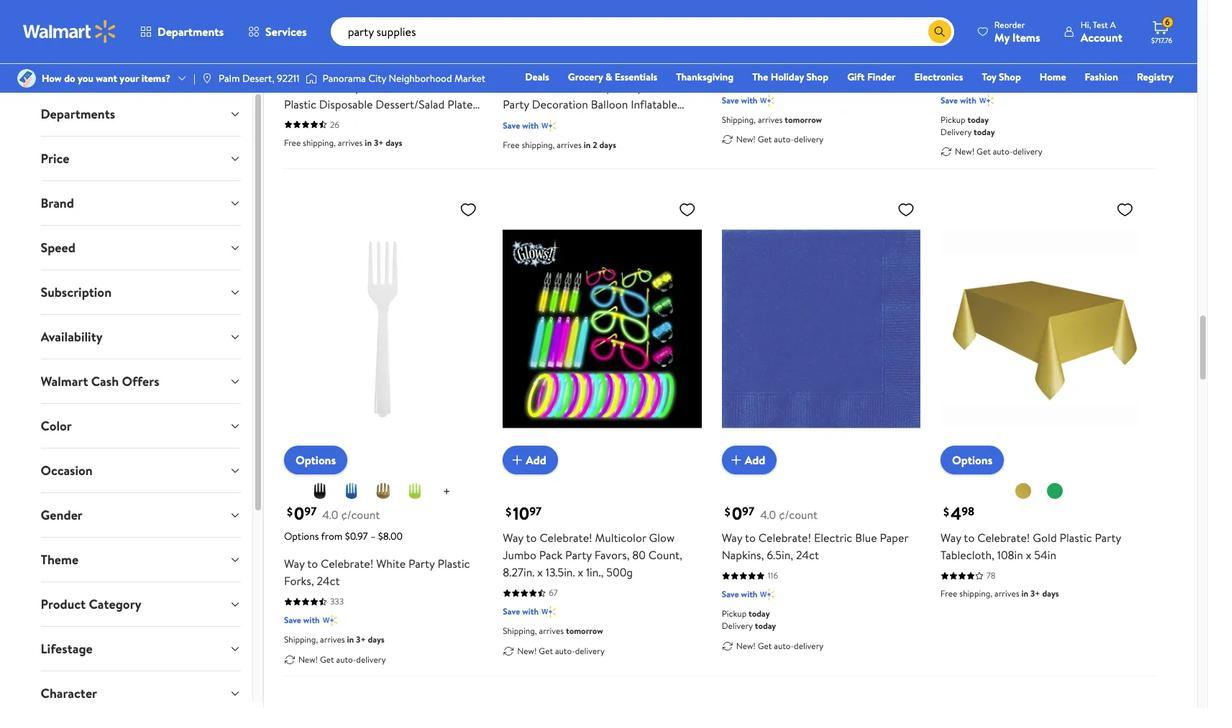 Task type: locate. For each thing, give the bounding box(es) containing it.
54in
[[1035, 548, 1057, 564]]

2 vertical spatial walmart plus image
[[542, 605, 556, 620]]

forks,
[[284, 574, 314, 589]]

$ for $ 0
[[944, 10, 950, 26]]

save for 4.9 ¢/count
[[941, 94, 958, 106]]

$ inside $ 11 more options from $9.49
[[287, 10, 293, 26]]

0 vertical spatial –
[[593, 35, 599, 49]]

gift
[[848, 70, 865, 84]]

black image
[[311, 483, 329, 500]]

 image
[[305, 71, 317, 86], [201, 73, 213, 84]]

26
[[330, 118, 340, 131]]

$ inside $ 3 54 $1.18/ea way to celebrate iridescent paper fans party decoration 14" in x 14" in 3 ct.
[[725, 10, 731, 26]]

walmart plus image for 0
[[761, 588, 775, 602]]

from left $0.97
[[321, 530, 343, 544]]

1 horizontal spatial inflatable
[[631, 96, 678, 112]]

1 horizontal spatial pickup
[[941, 113, 966, 126]]

$ for $ 3 54 $1.18/ea way to celebrate iridescent paper fans party decoration 14" in x 14" in 3 ct.
[[725, 10, 731, 26]]

$ up search icon
[[944, 10, 950, 26]]

with for $99.00
[[522, 119, 539, 131]]

¢/count up items
[[998, 13, 1037, 29]]

3 left $1.18/ea
[[732, 7, 741, 31]]

0 vertical spatial free shipping, arrives in 3+ days
[[284, 136, 403, 149]]

walmart plus image for $
[[542, 118, 556, 133]]

from down 81
[[540, 35, 562, 49]]

$ left 81
[[535, 10, 540, 26]]

way to celebrate! electric blue paper napkins, 6.5in, 24ct image
[[722, 195, 921, 464]]

1 gold image from the left
[[375, 483, 392, 500]]

paper inside $ 3 54 $1.18/ea way to celebrate iridescent paper fans party decoration 14" in x 14" in 3 ct.
[[863, 36, 892, 52]]

2
[[593, 139, 598, 151]]

$8.00
[[378, 530, 403, 544]]

party right gold
[[1095, 530, 1122, 546]]

0 vertical spatial 3
[[732, 7, 741, 31]]

arrives down 333
[[320, 634, 345, 646]]

party inside exquisite 7" disposable plastic plates - 50 count party pack plates - premium plastic disposable dessert/salad plates, red
[[334, 79, 360, 95]]

celebrate! up 13.5in.
[[540, 530, 593, 546]]

0 horizontal spatial ¢/count
[[341, 507, 380, 523]]

1 horizontal spatial balloon
[[547, 113, 585, 129]]

panorama
[[323, 71, 366, 86]]

to up forks,
[[307, 556, 318, 572]]

1 horizontal spatial decoration
[[751, 53, 807, 69]]

inflatable up pump,
[[576, 62, 623, 77]]

grocery & essentials link
[[562, 69, 664, 85]]

delivery for way to celebrate! electric blue paper napkins, 6.5in, 24ct
[[722, 620, 753, 633]]

x down iridescent
[[839, 53, 845, 69]]

14" down iridescent
[[810, 53, 825, 69]]

1 vertical spatial 3+
[[1031, 588, 1041, 600]]

fashion link
[[1079, 69, 1125, 85]]

new! get auto-delivery down 116
[[737, 640, 824, 652]]

– inside $ 0 97 4.0 ¢/count options from $0.97 – $8.00
[[370, 530, 376, 544]]

54
[[741, 9, 755, 25]]

celebrate! inside $ 0 97 4.0 ¢/count way to celebrate! electric blue paper napkins, 6.5in, 24ct
[[759, 530, 812, 546]]

Search search field
[[331, 17, 955, 46]]

options up forks,
[[284, 530, 319, 544]]

pack up dessert/salad
[[363, 79, 387, 95]]

1 horizontal spatial options link
[[941, 446, 1005, 475]]

– for 81
[[593, 35, 599, 49]]

1 horizontal spatial shipping,
[[503, 625, 537, 638]]

with down half
[[543, 79, 564, 95]]

0 vertical spatial walmart plus image
[[761, 93, 775, 108]]

way up jumbo
[[503, 530, 524, 546]]

1 horizontal spatial 4.0
[[761, 507, 776, 523]]

plastic right gold
[[1060, 530, 1093, 546]]

auto- for 4.9 ¢/count
[[993, 145, 1013, 158]]

x left 54in
[[1027, 548, 1032, 564]]

plastic
[[400, 62, 433, 77], [284, 96, 317, 112], [1060, 530, 1093, 546], [438, 556, 470, 572]]

free down 50
[[284, 136, 301, 149]]

red down 50
[[284, 113, 304, 129]]

departments tab
[[29, 92, 252, 136]]

1 horizontal spatial delivery
[[941, 126, 972, 138]]

save for 4.0 ¢/count
[[722, 589, 739, 601]]

2 shop from the left
[[999, 70, 1022, 84]]

0 vertical spatial 24ct
[[797, 548, 820, 564]]

$ inside $ 0 97 4.0 ¢/count options from $0.97 – $8.00
[[287, 505, 293, 521]]

color tab
[[29, 404, 252, 448]]

¢/count up $0.97
[[341, 507, 380, 523]]

new! get auto-delivery down 67
[[518, 645, 605, 657]]

0 vertical spatial plates,
[[941, 53, 974, 69]]

0 horizontal spatial 97
[[305, 504, 317, 520]]

with inside sayok 3ft half inflatable hot air balloon with air pump, baby shower party decoration balloon inflatable hanging balloon for nursery decor/ birthday party/wedding/exhibitions
[[543, 79, 564, 95]]

1 horizontal spatial tomorrow
[[785, 113, 822, 126]]

2 vertical spatial 3+
[[356, 634, 366, 646]]

free
[[284, 136, 301, 149], [503, 139, 520, 151], [941, 588, 958, 600]]

– inside now $ 81 99 $99.00 options from $81.99 – $88.56
[[593, 35, 599, 49]]

plates, inside exquisite 7" disposable plastic plates - 50 count party pack plates - premium plastic disposable dessert/salad plates, red
[[448, 96, 481, 112]]

$ 4 98
[[944, 502, 975, 526]]

plates
[[436, 62, 466, 77], [389, 79, 419, 95]]

0 horizontal spatial delivery
[[722, 620, 753, 633]]

1 vertical spatial -
[[422, 79, 427, 95]]

the holiday shop
[[753, 70, 829, 84]]

save down electronics "link" in the top of the page
[[941, 94, 958, 106]]

disposable up the 26
[[319, 96, 373, 112]]

1 horizontal spatial red
[[1033, 36, 1053, 52]]

pickup down napkins,
[[722, 608, 747, 620]]

0 horizontal spatial free shipping, arrives in 3+ days
[[284, 136, 403, 149]]

celebrate! for 4.9 ¢/count
[[978, 36, 1031, 52]]

x inside way to celebrate! gold plastic party tablecloth, 108in x 54in
[[1027, 548, 1032, 564]]

3+ down 54in
[[1031, 588, 1041, 600]]

category
[[89, 596, 141, 614]]

plates, down the premium
[[448, 96, 481, 112]]

price
[[41, 150, 69, 168]]

green image
[[406, 483, 424, 500]]

1 horizontal spatial 3+
[[374, 136, 384, 149]]

celebrate! down $0.97
[[321, 556, 374, 572]]

1 horizontal spatial  image
[[305, 71, 317, 86]]

0 up forks,
[[294, 502, 305, 526]]

from inside now $ 81 99 $99.00 options from $81.99 – $88.56
[[540, 35, 562, 49]]

gold image
[[375, 483, 392, 500], [1015, 483, 1033, 500]]

0 horizontal spatial shop
[[807, 70, 829, 84]]

0 horizontal spatial  image
[[201, 73, 213, 84]]

walmart plus image
[[980, 93, 994, 108], [542, 118, 556, 133], [323, 614, 337, 628]]

auto- down 67
[[555, 645, 575, 657]]

save with for 10
[[503, 606, 539, 618]]

red inside exquisite 7" disposable plastic plates - 50 count party pack plates - premium plastic disposable dessert/salad plates, red
[[284, 113, 304, 129]]

4.0 inside $ 0 97 4.0 ¢/count options from $0.97 – $8.00
[[323, 507, 338, 523]]

0 vertical spatial departments
[[158, 24, 224, 40]]

paper down hi,
[[1056, 36, 1084, 52]]

1 horizontal spatial plates,
[[941, 53, 974, 69]]

1 options link from the left
[[284, 446, 348, 475]]

13.5in.
[[546, 565, 575, 581]]

to up napkins,
[[745, 530, 756, 546]]

shipping, for $1.18/ea
[[722, 113, 756, 126]]

0 inside $ 0 97 4.0 ¢/count way to celebrate! electric blue paper napkins, 6.5in, 24ct
[[732, 502, 743, 526]]

0 horizontal spatial add
[[526, 453, 547, 468]]

subscription
[[41, 283, 112, 301]]

$ inside $ 0 97 4.0 ¢/count way to celebrate! electric blue paper napkins, 6.5in, 24ct
[[725, 505, 731, 521]]

0 inside $ 0 97 4.0 ¢/count options from $0.97 – $8.00
[[294, 502, 305, 526]]

0 horizontal spatial shipping,
[[303, 136, 336, 149]]

subscription tab
[[29, 271, 252, 314]]

shipping, down '78'
[[960, 588, 993, 600]]

walmart+ link
[[1125, 89, 1181, 105]]

0 horizontal spatial pickup
[[722, 608, 747, 620]]

0 vertical spatial delivery
[[941, 126, 972, 138]]

0 vertical spatial red
[[1033, 36, 1053, 52]]

1 horizontal spatial from
[[344, 35, 366, 49]]

one
[[1064, 90, 1086, 104]]

97 inside $ 10 97
[[530, 504, 542, 520]]

decoration inside sayok 3ft half inflatable hot air balloon with air pump, baby shower party decoration balloon inflatable hanging balloon for nursery decor/ birthday party/wedding/exhibitions
[[532, 96, 588, 112]]

|
[[194, 71, 196, 86]]

1 horizontal spatial shop
[[999, 70, 1022, 84]]

24ct right 6.5in,
[[797, 548, 820, 564]]

pack
[[363, 79, 387, 95], [539, 548, 563, 564]]

departments
[[158, 24, 224, 40], [41, 105, 115, 123]]

1 horizontal spatial add button
[[722, 446, 777, 475]]

decoration inside $ 3 54 $1.18/ea way to celebrate iridescent paper fans party decoration 14" in x 14" in 3 ct.
[[751, 53, 807, 69]]

0 horizontal spatial decoration
[[532, 96, 588, 112]]

– right $0.97
[[370, 530, 376, 544]]

to right search icon
[[964, 36, 975, 52]]

&
[[606, 70, 613, 84]]

$ left 4
[[944, 505, 950, 521]]

auto- down 35
[[774, 133, 794, 145]]

availability tab
[[29, 315, 252, 359]]

2 add from the left
[[745, 453, 766, 468]]

brand tab
[[29, 181, 252, 225]]

2 add to cart image from the left
[[728, 452, 745, 469]]

plates up dessert/salad
[[389, 79, 419, 95]]

1 horizontal spatial plates
[[436, 62, 466, 77]]

2 options link from the left
[[941, 446, 1005, 475]]

free down tablecloth, in the bottom right of the page
[[941, 588, 958, 600]]

0 horizontal spatial balloon
[[503, 79, 540, 95]]

shipping, arrives tomorrow for $1.18/ea
[[722, 113, 822, 126]]

delivery for 4.0 ¢/count
[[794, 640, 824, 652]]

shipping, down forks,
[[284, 634, 318, 646]]

0 horizontal spatial 3+
[[356, 634, 366, 646]]

plates,
[[941, 53, 974, 69], [448, 96, 481, 112]]

way inside the way to celebrate! white party plastic forks, 24ct
[[284, 556, 305, 572]]

save for $99.00
[[503, 119, 520, 131]]

get down 35
[[758, 133, 772, 145]]

way inside way to celebrate! gold plastic party tablecloth, 108in x 54in
[[941, 530, 962, 546]]

palm
[[219, 71, 240, 86]]

1 horizontal spatial add
[[745, 453, 766, 468]]

shipping, down the 26
[[303, 136, 336, 149]]

auto- down shipping, arrives in 3+ days
[[336, 654, 356, 666]]

add for add "button" corresponding to way to celebrate! multicolor glow jumbo pack party favors, 80 count, 8.27in. x 13.5in. x 1in., 500g image
[[526, 453, 547, 468]]

pickup for way to celebrate! electric blue paper napkins, 6.5in, 24ct
[[722, 608, 747, 620]]

options link
[[284, 446, 348, 475], [941, 446, 1005, 475]]

14" up gift
[[847, 53, 862, 69]]

0 for $ 0
[[951, 7, 962, 31]]

desert,
[[242, 71, 275, 86]]

0 horizontal spatial options link
[[284, 446, 348, 475]]

options up 98
[[953, 453, 993, 469]]

delivery
[[794, 133, 824, 145], [1013, 145, 1043, 158], [794, 640, 824, 652], [575, 645, 605, 657], [356, 654, 386, 666]]

97 up jumbo
[[530, 504, 542, 520]]

2 horizontal spatial 0
[[951, 7, 962, 31]]

get for 4.0 ¢/count
[[758, 640, 772, 652]]

your
[[120, 71, 139, 86]]

from for 81
[[540, 35, 562, 49]]

gold image right electric blue icon on the bottom of the page
[[375, 483, 392, 500]]

6 $717.76
[[1152, 16, 1173, 45]]

1 vertical spatial walmart plus image
[[761, 588, 775, 602]]

to up jumbo
[[526, 530, 537, 546]]

0 horizontal spatial gold image
[[375, 483, 392, 500]]

 image for panorama
[[305, 71, 317, 86]]

0 vertical spatial 3+
[[374, 136, 384, 149]]

holiday
[[771, 70, 804, 84]]

0 vertical spatial air
[[648, 62, 662, 77]]

0 horizontal spatial free
[[284, 136, 301, 149]]

1 4.0 from the left
[[323, 507, 338, 523]]

to for way to celebrate! red paper dinner plates, 9in, 20ct
[[964, 36, 975, 52]]

party inside way to celebrate! multicolor glow jumbo pack party favors, 80 count, 8.27in. x 13.5in. x 1in., 500g
[[566, 548, 592, 564]]

pickup down electronics "link" in the top of the page
[[941, 113, 966, 126]]

97 inside $ 0 97 4.0 ¢/count way to celebrate! electric blue paper napkins, 6.5in, 24ct
[[743, 504, 755, 520]]

celebrate! up 20ct on the right
[[978, 36, 1031, 52]]

$ left 10 at left bottom
[[506, 505, 512, 521]]

4.0 for $ 0 97 4.0 ¢/count options from $0.97 – $8.00
[[323, 507, 338, 523]]

1 horizontal spatial pack
[[539, 548, 563, 564]]

$ up forks,
[[287, 505, 293, 521]]

celebrate! inside way to celebrate! multicolor glow jumbo pack party favors, 80 count, 8.27in. x 13.5in. x 1in., 500g
[[540, 530, 593, 546]]

save with for $99.00
[[503, 119, 539, 131]]

1 horizontal spatial shipping,
[[522, 139, 555, 151]]

0 vertical spatial shipping, arrives tomorrow
[[722, 113, 822, 126]]

speed
[[41, 239, 75, 257]]

walmart plus image down 116
[[761, 588, 775, 602]]

to inside $ 0 97 4.0 ¢/count way to celebrate! electric blue paper napkins, 6.5in, 24ct
[[745, 530, 756, 546]]

fashion
[[1085, 70, 1119, 84]]

walmart plus image for 0
[[980, 93, 994, 108]]

way for way to celebrate! white party plastic forks, 24ct
[[284, 556, 305, 572]]

walmart plus image for 3
[[761, 93, 775, 108]]

1 vertical spatial –
[[370, 530, 376, 544]]

air down half
[[567, 79, 582, 95]]

– for 97
[[370, 530, 376, 544]]

¢/count for $ 0 97 4.0 ¢/count way to celebrate! electric blue paper napkins, 6.5in, 24ct
[[779, 507, 818, 523]]

with down napkins,
[[741, 589, 758, 601]]

way to celebrate! gold plastic party tablecloth, 108in x 54in
[[941, 530, 1122, 564]]

way inside way to celebrate! multicolor glow jumbo pack party favors, 80 count, 8.27in. x 13.5in. x 1in., 500g
[[503, 530, 524, 546]]

3 97 from the left
[[743, 504, 755, 520]]

panorama city neighborhood market
[[323, 71, 486, 86]]

1 add button from the left
[[503, 446, 558, 475]]

add
[[526, 453, 547, 468], [745, 453, 766, 468]]

birthday
[[503, 131, 545, 147]]

1 vertical spatial 24ct
[[317, 574, 340, 589]]

want
[[96, 71, 117, 86]]

¢/count up electric
[[779, 507, 818, 523]]

hi, test a account
[[1081, 18, 1123, 45]]

4
[[951, 502, 962, 526]]

1 horizontal spatial free
[[503, 139, 520, 151]]

toy
[[982, 70, 997, 84]]

new! get auto-delivery for $1.18/ea
[[737, 133, 824, 145]]

with for 4.9 ¢/count
[[961, 94, 977, 106]]

balloon
[[503, 79, 540, 95], [591, 96, 628, 112], [547, 113, 585, 129]]

plates, up electronics "link" in the top of the page
[[941, 53, 974, 69]]

shower
[[645, 79, 682, 95]]

1 horizontal spatial ¢/count
[[779, 507, 818, 523]]

save with down electronics "link" in the top of the page
[[941, 94, 977, 106]]

1 horizontal spatial 0
[[732, 502, 743, 526]]

new! for 10
[[518, 645, 537, 657]]

occasion
[[41, 462, 93, 480]]

shipping, down 8.27in.
[[503, 625, 537, 638]]

¢/count
[[998, 13, 1037, 29], [341, 507, 380, 523], [779, 507, 818, 523]]

$ inside the $ 0
[[944, 10, 950, 26]]

the holiday shop link
[[746, 69, 835, 85]]

$ inside $ 4 98
[[944, 505, 950, 521]]

1 vertical spatial red
[[284, 113, 304, 129]]

favors,
[[595, 548, 630, 564]]

1 vertical spatial decoration
[[532, 96, 588, 112]]

celebrate! for 10
[[540, 530, 593, 546]]

glow
[[649, 530, 675, 546]]

balloon down sayok at left top
[[503, 79, 540, 95]]

to inside the way to celebrate! white party plastic forks, 24ct
[[307, 556, 318, 572]]

save for $1.18/ea
[[722, 94, 739, 106]]

0 vertical spatial tomorrow
[[785, 113, 822, 126]]

shipping, down the
[[722, 113, 756, 126]]

2 horizontal spatial balloon
[[591, 96, 628, 112]]

0 horizontal spatial pickup today delivery today
[[722, 608, 777, 633]]

4.0 down the "black" image
[[323, 507, 338, 523]]

$ inside $ 10 97
[[506, 505, 512, 521]]

0 horizontal spatial -
[[422, 79, 427, 95]]

$9.49
[[368, 35, 392, 49]]

way down 54 on the top right of page
[[722, 36, 743, 52]]

free shipping, arrives in 3+ days down '78'
[[941, 588, 1060, 600]]

items
[[1013, 29, 1041, 45]]

price tab
[[29, 137, 252, 181]]

2 horizontal spatial 97
[[743, 504, 755, 520]]

to inside way to celebrate! red paper dinner plates, 9in, 20ct
[[964, 36, 975, 52]]

 image
[[17, 69, 36, 88]]

shop down 20ct on the right
[[999, 70, 1022, 84]]

to inside way to celebrate! multicolor glow jumbo pack party favors, 80 count, 8.27in. x 13.5in. x 1in., 500g
[[526, 530, 537, 546]]

add to favorites list, way to celebrate! white party plastic forks, 24ct image
[[460, 200, 477, 218]]

2 horizontal spatial shipping,
[[722, 113, 756, 126]]

way up tablecloth, in the bottom right of the page
[[941, 530, 962, 546]]

4.0 up 6.5in,
[[761, 507, 776, 523]]

0 horizontal spatial –
[[370, 530, 376, 544]]

shipping, for 81
[[522, 139, 555, 151]]

way to celebrate! multicolor glow jumbo pack party favors, 80 count, 8.27in. x 13.5in. x 1in., 500g image
[[503, 195, 702, 464]]

search icon image
[[935, 26, 946, 37]]

1 horizontal spatial walmart plus image
[[542, 118, 556, 133]]

add button
[[503, 446, 558, 475], [722, 446, 777, 475]]

get for $1.18/ea
[[758, 133, 772, 145]]

from for 97
[[321, 530, 343, 544]]

departments inside dropdown button
[[41, 105, 115, 123]]

add to cart image
[[509, 452, 526, 469], [728, 452, 745, 469]]

1 14" from the left
[[810, 53, 825, 69]]

new! get auto-delivery for 4.0 ¢/count
[[737, 640, 824, 652]]

save down forks,
[[284, 615, 301, 627]]

pickup
[[941, 113, 966, 126], [722, 608, 747, 620]]

from inside $ 0 97 4.0 ¢/count options from $0.97 – $8.00
[[321, 530, 343, 544]]

24ct up 333
[[317, 574, 340, 589]]

days down 54in
[[1043, 588, 1060, 600]]

1 horizontal spatial 14"
[[847, 53, 862, 69]]

decoration down half
[[532, 96, 588, 112]]

delivery down electronics "link" in the top of the page
[[941, 126, 972, 138]]

$ 3 54 $1.18/ea way to celebrate iridescent paper fans party decoration 14" in x 14" in 3 ct.
[[722, 7, 917, 69]]

0 vertical spatial pickup
[[941, 113, 966, 126]]

fans
[[895, 36, 917, 52]]

way down the $ 0 at the right top of the page
[[941, 36, 962, 52]]

save with down the
[[722, 94, 758, 106]]

0 vertical spatial -
[[468, 62, 473, 77]]

97 down the "black" image
[[305, 504, 317, 520]]

0 horizontal spatial add to cart image
[[509, 452, 526, 469]]

0 horizontal spatial shipping,
[[284, 634, 318, 646]]

new! get auto-delivery for 10
[[518, 645, 605, 657]]

walmart plus image up shipping, arrives in 3+ days
[[323, 614, 337, 628]]

1 horizontal spatial add to cart image
[[728, 452, 745, 469]]

new! get auto-delivery down shipping, arrives in 3+ days
[[299, 654, 386, 666]]

theme tab
[[29, 538, 252, 582]]

8.27in.
[[503, 565, 535, 581]]

occasion button
[[29, 449, 252, 493]]

paper right blue
[[880, 530, 909, 546]]

0 horizontal spatial pack
[[363, 79, 387, 95]]

0 horizontal spatial 3
[[732, 7, 741, 31]]

¢/count inside $ 0 97 4.0 ¢/count way to celebrate! electric blue paper napkins, 6.5in, 24ct
[[779, 507, 818, 523]]

0 horizontal spatial shipping, arrives tomorrow
[[503, 625, 603, 638]]

days down dessert/salad
[[386, 136, 403, 149]]

with for 10
[[522, 606, 539, 618]]

party right the white
[[409, 556, 435, 572]]

0 vertical spatial inflatable
[[576, 62, 623, 77]]

celebrate! up 108in
[[978, 530, 1031, 546]]

options link up 98
[[941, 446, 1005, 475]]

2 horizontal spatial 3+
[[1031, 588, 1041, 600]]

availability
[[41, 328, 103, 346]]

celebrate! inside way to celebrate! gold plastic party tablecloth, 108in x 54in
[[978, 530, 1031, 546]]

1 vertical spatial pickup today delivery today
[[722, 608, 777, 633]]

24ct
[[797, 548, 820, 564], [317, 574, 340, 589]]

party
[[722, 53, 749, 69], [334, 79, 360, 95], [503, 96, 530, 112], [1095, 530, 1122, 546], [566, 548, 592, 564], [409, 556, 435, 572]]

1 horizontal spatial 3
[[876, 53, 883, 69]]

to inside way to celebrate! gold plastic party tablecloth, 108in x 54in
[[964, 530, 975, 546]]

1 vertical spatial departments
[[41, 105, 115, 123]]

way to celebrate! gold plastic party tablecloth, 108in x 54in image
[[941, 195, 1140, 464]]

pack inside exquisite 7" disposable plastic plates - 50 count party pack plates - premium plastic disposable dessert/salad plates, red
[[363, 79, 387, 95]]

options
[[310, 35, 342, 49]]

2 14" from the left
[[847, 53, 862, 69]]

air
[[648, 62, 662, 77], [567, 79, 582, 95]]

2 97 from the left
[[530, 504, 542, 520]]

price button
[[29, 137, 252, 181]]

1 vertical spatial walmart plus image
[[542, 118, 556, 133]]

departments button
[[128, 14, 236, 49]]

paper inside way to celebrate! red paper dinner plates, 9in, 20ct
[[1056, 36, 1084, 52]]

options link up the "black" image
[[284, 446, 348, 475]]

97 inside $ 0 97 4.0 ¢/count options from $0.97 – $8.00
[[305, 504, 317, 520]]

save down 8.27in.
[[503, 606, 520, 618]]

shipping, for more
[[303, 136, 336, 149]]

way to celebrate! white party plastic forks, 24ct
[[284, 556, 470, 589]]

2 horizontal spatial free
[[941, 588, 958, 600]]

1 97 from the left
[[305, 504, 317, 520]]

options inside now $ 81 99 $99.00 options from $81.99 – $88.56
[[503, 35, 538, 49]]

$ 11 more options from $9.49
[[284, 7, 392, 49]]

1 add from the left
[[526, 453, 547, 468]]

add to favorites list, way to celebrate! gold plastic party tablecloth, 108in x 54in image
[[1117, 200, 1134, 218]]

save with for $1.18/ea
[[722, 94, 758, 106]]

subscription button
[[29, 271, 252, 314]]

blue
[[856, 530, 878, 546]]

pickup today delivery today down 116
[[722, 608, 777, 633]]

- up dessert/salad
[[422, 79, 427, 95]]

¢/count inside $ 0 97 4.0 ¢/count options from $0.97 – $8.00
[[341, 507, 380, 523]]

2 horizontal spatial walmart plus image
[[980, 93, 994, 108]]

0 vertical spatial pickup today delivery today
[[941, 113, 996, 138]]

2 4.0 from the left
[[761, 507, 776, 523]]

options link for 4
[[941, 446, 1005, 475]]

shipping, arrives tomorrow down 67
[[503, 625, 603, 638]]

pack up 13.5in.
[[539, 548, 563, 564]]

$ for $ 10 97
[[506, 505, 512, 521]]

1 vertical spatial air
[[567, 79, 582, 95]]

in
[[828, 53, 836, 69], [865, 53, 874, 69], [365, 136, 372, 149], [584, 139, 591, 151], [1022, 588, 1029, 600], [347, 634, 354, 646]]

4.0 inside $ 0 97 4.0 ¢/count way to celebrate! electric blue paper napkins, 6.5in, 24ct
[[761, 507, 776, 523]]

to for way to celebrate! gold plastic party tablecloth, 108in x 54in
[[964, 530, 975, 546]]

1 add to cart image from the left
[[509, 452, 526, 469]]

gift finder link
[[841, 69, 903, 85]]

way inside way to celebrate! red paper dinner plates, 9in, 20ct
[[941, 36, 962, 52]]

2 horizontal spatial from
[[540, 35, 562, 49]]

– right $81.99
[[593, 35, 599, 49]]

balloon up free shipping, arrives in 2 days
[[547, 113, 585, 129]]

celebrate! inside way to celebrate! red paper dinner plates, 9in, 20ct
[[978, 36, 1031, 52]]

97 for $ 0 97 4.0 ¢/count way to celebrate! electric blue paper napkins, 6.5in, 24ct
[[743, 504, 755, 520]]

2 gold image from the left
[[1015, 483, 1033, 500]]

new! get auto-delivery down 82
[[956, 145, 1043, 158]]

82
[[987, 75, 997, 88]]

add to favorites list, way to celebrate! electric blue paper napkins, 6.5in, 24ct image
[[898, 200, 915, 218]]

with for 4.0 ¢/count
[[741, 589, 758, 601]]

save with
[[722, 94, 758, 106], [941, 94, 977, 106], [503, 119, 539, 131], [722, 589, 758, 601], [503, 606, 539, 618], [284, 615, 320, 627]]

save for 10
[[503, 606, 520, 618]]

shipping, down hanging
[[522, 139, 555, 151]]

party inside sayok 3ft half inflatable hot air balloon with air pump, baby shower party decoration balloon inflatable hanging balloon for nursery decor/ birthday party/wedding/exhibitions
[[503, 96, 530, 112]]

plastic inside the way to celebrate! white party plastic forks, 24ct
[[438, 556, 470, 572]]

2 add button from the left
[[722, 446, 777, 475]]

6
[[1166, 16, 1171, 28]]

new! for $1.18/ea
[[737, 133, 756, 145]]

character tab
[[29, 672, 252, 709]]

get for 10
[[539, 645, 553, 657]]

get down 82
[[977, 145, 991, 158]]

0 horizontal spatial walmart plus image
[[323, 614, 337, 628]]

way inside $ 0 97 4.0 ¢/count way to celebrate! electric blue paper napkins, 6.5in, 24ct
[[722, 530, 743, 546]]

sayok 3ft half inflatable hot air balloon with air pump, baby shower party decoration balloon inflatable hanging balloon for nursery decor/ birthday party/wedding/exhibitions
[[503, 62, 683, 147]]

with
[[543, 79, 564, 95], [741, 94, 758, 106], [961, 94, 977, 106], [522, 119, 539, 131], [741, 589, 758, 601], [522, 606, 539, 618], [303, 615, 320, 627]]

0 for $ 0 97 4.0 ¢/count way to celebrate! electric blue paper napkins, 6.5in, 24ct
[[732, 502, 743, 526]]

shipping, arrives in 3+ days
[[284, 634, 385, 646]]

0 vertical spatial disposable
[[344, 62, 398, 77]]

celebrate! inside the way to celebrate! white party plastic forks, 24ct
[[321, 556, 374, 572]]

walmart plus image
[[761, 93, 775, 108], [761, 588, 775, 602], [542, 605, 556, 620]]

offers
[[122, 373, 159, 391]]

0 horizontal spatial tomorrow
[[566, 625, 603, 638]]

free for more
[[284, 136, 301, 149]]

0 horizontal spatial inflatable
[[576, 62, 623, 77]]

3+ down exquisite 7" disposable plastic plates - 50 count party pack plates - premium plastic disposable dessert/salad plates, red
[[374, 136, 384, 149]]



Task type: describe. For each thing, give the bounding box(es) containing it.
walmart
[[41, 373, 88, 391]]

20ct
[[998, 53, 1021, 69]]

departments inside popup button
[[158, 24, 224, 40]]

arrives down 35
[[758, 113, 783, 126]]

way for way to celebrate! red paper dinner plates, 9in, 20ct
[[941, 36, 962, 52]]

99
[[558, 9, 571, 25]]

tomorrow for $1.18/ea
[[785, 113, 822, 126]]

arrives down '78'
[[995, 588, 1020, 600]]

the
[[753, 70, 769, 84]]

party inside $ 3 54 $1.18/ea way to celebrate iridescent paper fans party decoration 14" in x 14" in 3 ct.
[[722, 53, 749, 69]]

neighborhood
[[389, 71, 452, 86]]

$ for $ 4 98
[[944, 505, 950, 521]]

walmart image
[[23, 20, 117, 43]]

brand
[[41, 194, 74, 212]]

clear search field text image
[[911, 26, 923, 37]]

108in
[[998, 548, 1024, 564]]

from inside $ 11 more options from $9.49
[[344, 35, 366, 49]]

$ for $ 11 more options from $9.49
[[287, 10, 293, 26]]

market
[[455, 71, 486, 86]]

thanksgiving link
[[670, 69, 741, 85]]

test
[[1094, 18, 1109, 31]]

product category tab
[[29, 583, 252, 627]]

$ inside now $ 81 99 $99.00 options from $81.99 – $88.56
[[535, 10, 540, 26]]

half
[[553, 62, 574, 77]]

new! for 4.9 ¢/count
[[956, 145, 975, 158]]

+
[[443, 483, 451, 501]]

do
[[64, 71, 75, 86]]

arrives down the 26
[[338, 136, 363, 149]]

way to celebrate! multicolor glow jumbo pack party favors, 80 count, 8.27in. x 13.5in. x 1in., 500g
[[503, 530, 683, 581]]

color
[[41, 417, 72, 435]]

2 horizontal spatial shipping,
[[960, 588, 993, 600]]

333
[[330, 596, 344, 608]]

arrives left 2
[[557, 139, 582, 151]]

gold
[[1033, 530, 1057, 546]]

character
[[41, 685, 97, 703]]

1 vertical spatial inflatable
[[631, 96, 678, 112]]

0 horizontal spatial plates
[[389, 79, 419, 95]]

gender button
[[29, 494, 252, 537]]

pickup for way to celebrate! red paper dinner plates, 9in, 20ct
[[941, 113, 966, 126]]

way for way to celebrate! multicolor glow jumbo pack party favors, 80 count, 8.27in. x 13.5in. x 1in., 500g
[[503, 530, 524, 546]]

2 horizontal spatial ¢/count
[[998, 13, 1037, 29]]

for
[[587, 113, 602, 129]]

lifestage tab
[[29, 627, 252, 671]]

2 vertical spatial walmart plus image
[[323, 614, 337, 628]]

party inside way to celebrate! gold plastic party tablecloth, 108in x 54in
[[1095, 530, 1122, 546]]

97 for $ 0 97 4.0 ¢/count options from $0.97 – $8.00
[[305, 504, 317, 520]]

days down the way to celebrate! white party plastic forks, 24ct
[[368, 634, 385, 646]]

walmart cash offers tab
[[29, 360, 252, 404]]

green image
[[1047, 483, 1064, 500]]

to for way to celebrate! multicolor glow jumbo pack party favors, 80 count, 8.27in. x 13.5in. x 1in., 500g
[[526, 530, 537, 546]]

services
[[266, 24, 307, 40]]

jumbo
[[503, 548, 537, 564]]

1 horizontal spatial air
[[648, 62, 662, 77]]

ct.
[[885, 53, 900, 69]]

add to cart image for the way to celebrate! electric blue paper napkins, 6.5in, 24ct 'image'
[[728, 452, 745, 469]]

$ 10 97
[[506, 502, 542, 526]]

1 vertical spatial disposable
[[319, 96, 373, 112]]

count,
[[649, 548, 683, 564]]

delivery for 4.9 ¢/count
[[1013, 145, 1043, 158]]

count
[[300, 79, 331, 95]]

grocery
[[568, 70, 603, 84]]

way to celebrate! red paper dinner plates, 9in, 20ct
[[941, 36, 1121, 69]]

tomorrow for 10
[[566, 625, 603, 638]]

plastic down 50
[[284, 96, 317, 112]]

options link for 4.0 ¢/count
[[284, 446, 348, 475]]

to for way to celebrate! white party plastic forks, 24ct
[[307, 556, 318, 572]]

nursery
[[605, 113, 645, 129]]

plastic up dessert/salad
[[400, 62, 433, 77]]

registry link
[[1131, 69, 1181, 85]]

78
[[987, 570, 996, 582]]

$0.97
[[345, 530, 368, 544]]

thanksgiving
[[677, 70, 734, 84]]

save with for 4.0 ¢/count
[[722, 589, 758, 601]]

options inside $ 0 97 4.0 ¢/count options from $0.97 – $8.00
[[284, 530, 319, 544]]

add button for the way to celebrate! electric blue paper napkins, 6.5in, 24ct 'image'
[[722, 446, 777, 475]]

4.0 for $ 0 97 4.0 ¢/count way to celebrate! electric blue paper napkins, 6.5in, 24ct
[[761, 507, 776, 523]]

Walmart Site-Wide search field
[[331, 17, 955, 46]]

celebrate
[[759, 36, 808, 52]]

x inside $ 3 54 $1.18/ea way to celebrate iridescent paper fans party decoration 14" in x 14" in 3 ct.
[[839, 53, 845, 69]]

plastic inside way to celebrate! gold plastic party tablecloth, 108in x 54in
[[1060, 530, 1093, 546]]

97 for $ 10 97
[[530, 504, 542, 520]]

plates, inside way to celebrate! red paper dinner plates, 9in, 20ct
[[941, 53, 974, 69]]

2 vertical spatial balloon
[[547, 113, 585, 129]]

product category button
[[29, 583, 252, 627]]

color button
[[29, 404, 252, 448]]

electric blue image
[[343, 483, 360, 500]]

home link
[[1034, 69, 1073, 85]]

party/wedding/exhibitions
[[548, 131, 681, 147]]

0 vertical spatial balloon
[[503, 79, 540, 95]]

one debit link
[[1057, 89, 1119, 105]]

walmart+
[[1131, 90, 1174, 104]]

delivery for way to celebrate! red paper dinner plates, 9in, 20ct
[[941, 126, 972, 138]]

pickup today delivery today for way to celebrate! electric blue paper napkins, 6.5in, 24ct
[[722, 608, 777, 633]]

7"
[[332, 62, 341, 77]]

availability button
[[29, 315, 252, 359]]

theme
[[41, 551, 79, 569]]

shipping, for 10
[[503, 625, 537, 638]]

premium
[[429, 79, 474, 95]]

new! get auto-delivery for 4.9 ¢/count
[[956, 145, 1043, 158]]

with up shipping, arrives in 3+ days
[[303, 615, 320, 627]]

registry
[[1138, 70, 1174, 84]]

more
[[284, 35, 307, 49]]

white
[[376, 556, 406, 572]]

+ button
[[431, 481, 462, 504]]

days right 2
[[600, 139, 616, 151]]

x left 1in.,
[[578, 565, 584, 581]]

0 for $ 0 97 4.0 ¢/count options from $0.97 – $8.00
[[294, 502, 305, 526]]

walmart cash offers button
[[29, 360, 252, 404]]

exquisite 7" disposable plastic plates - 50 count party pack plates - premium plastic disposable dessert/salad plates, red
[[284, 62, 481, 129]]

celebrate! for 4
[[978, 530, 1031, 546]]

baby
[[619, 79, 643, 95]]

party inside the way to celebrate! white party plastic forks, 24ct
[[409, 556, 435, 572]]

walmart cash offers
[[41, 373, 159, 391]]

auto- for 4.0 ¢/count
[[774, 640, 794, 652]]

delivery for $1.18/ea
[[794, 133, 824, 145]]

10
[[513, 502, 530, 526]]

get for 4.9 ¢/count
[[977, 145, 991, 158]]

save with for 4.9 ¢/count
[[941, 94, 977, 106]]

4.9 ¢/count
[[980, 13, 1037, 29]]

tablecloth,
[[941, 548, 995, 564]]

24ct inside the way to celebrate! white party plastic forks, 24ct
[[317, 574, 340, 589]]

24ct inside $ 0 97 4.0 ¢/count way to celebrate! electric blue paper napkins, 6.5in, 24ct
[[797, 548, 820, 564]]

free shipping, arrives in 2 days
[[503, 139, 616, 151]]

now $ 81 99 $99.00 options from $81.99 – $88.56
[[503, 7, 631, 49]]

new! for 4.0 ¢/count
[[737, 640, 756, 652]]

$ for $ 0 97 4.0 ¢/count way to celebrate! electric blue paper napkins, 6.5in, 24ct
[[725, 505, 731, 521]]

save with up shipping, arrives in 3+ days
[[284, 615, 320, 627]]

gender
[[41, 507, 83, 525]]

hanging
[[503, 113, 545, 129]]

options up the "black" image
[[296, 453, 336, 469]]

free for 81
[[503, 139, 520, 151]]

shipping, arrives tomorrow for 10
[[503, 625, 603, 638]]

a
[[1111, 18, 1116, 31]]

arrives down 67
[[539, 625, 564, 638]]

cash
[[91, 373, 119, 391]]

$ for $ 0 97 4.0 ¢/count options from $0.97 – $8.00
[[287, 505, 293, 521]]

add to favorites list, way to celebrate! multicolor glow jumbo pack party favors, 80 count, 8.27in. x 13.5in. x 1in., 500g image
[[679, 200, 696, 218]]

 image for palm
[[201, 73, 213, 84]]

pack inside way to celebrate! multicolor glow jumbo pack party favors, 80 count, 8.27in. x 13.5in. x 1in., 500g
[[539, 548, 563, 564]]

speed tab
[[29, 226, 252, 270]]

paper inside $ 0 97 4.0 ¢/count way to celebrate! electric blue paper napkins, 6.5in, 24ct
[[880, 530, 909, 546]]

toy shop link
[[976, 69, 1028, 85]]

add for the way to celebrate! electric blue paper napkins, 6.5in, 24ct 'image' add "button"
[[745, 453, 766, 468]]

1 shop from the left
[[807, 70, 829, 84]]

hot
[[626, 62, 645, 77]]

add to cart image for way to celebrate! multicolor glow jumbo pack party favors, 80 count, 8.27in. x 13.5in. x 1in., 500g image
[[509, 452, 526, 469]]

delivery for 10
[[575, 645, 605, 657]]

1 horizontal spatial -
[[468, 62, 473, 77]]

pump,
[[584, 79, 616, 95]]

city
[[368, 71, 387, 86]]

debit
[[1088, 90, 1113, 104]]

red inside way to celebrate! red paper dinner plates, 9in, 20ct
[[1033, 36, 1053, 52]]

iridescent
[[811, 36, 860, 52]]

essentials
[[615, 70, 658, 84]]

with for $1.18/ea
[[741, 94, 758, 106]]

exquisite
[[284, 62, 329, 77]]

98
[[962, 504, 975, 520]]

auto- for 10
[[555, 645, 575, 657]]

way to celebrate! white party plastic forks, 24ct image
[[284, 195, 483, 464]]

$81.99
[[564, 35, 591, 49]]

now
[[503, 11, 532, 30]]

way for way to celebrate! gold plastic party tablecloth, 108in x 54in
[[941, 530, 962, 546]]

grocery & essentials
[[568, 70, 658, 84]]

decor/
[[647, 113, 683, 129]]

gender tab
[[29, 494, 252, 537]]

product
[[41, 596, 86, 614]]

finder
[[868, 70, 896, 84]]

brand button
[[29, 181, 252, 225]]

dessert/salad
[[376, 96, 445, 112]]

you
[[78, 71, 93, 86]]

pickup today delivery today for way to celebrate! red paper dinner plates, 9in, 20ct
[[941, 113, 996, 138]]

lifestage button
[[29, 627, 252, 671]]

way inside $ 3 54 $1.18/ea way to celebrate iridescent paper fans party decoration 14" in x 14" in 3 ct.
[[722, 36, 743, 52]]

$ 0 97 4.0 ¢/count options from $0.97 – $8.00
[[284, 502, 403, 544]]

get down shipping, arrives in 3+ days
[[320, 654, 334, 666]]

auto- for $1.18/ea
[[774, 133, 794, 145]]

to inside $ 3 54 $1.18/ea way to celebrate iridescent paper fans party decoration 14" in x 14" in 3 ct.
[[745, 36, 756, 52]]

¢/count for $ 0 97 4.0 ¢/count options from $0.97 – $8.00
[[341, 507, 380, 523]]

1 horizontal spatial free shipping, arrives in 3+ days
[[941, 588, 1060, 600]]

x left 13.5in.
[[538, 565, 543, 581]]

0 vertical spatial plates
[[436, 62, 466, 77]]

35
[[768, 75, 778, 88]]

1 vertical spatial balloon
[[591, 96, 628, 112]]

occasion tab
[[29, 449, 252, 493]]

services button
[[236, 14, 319, 49]]

add button for way to celebrate! multicolor glow jumbo pack party favors, 80 count, 8.27in. x 13.5in. x 1in., 500g image
[[503, 446, 558, 475]]

81
[[542, 7, 558, 31]]



Task type: vqa. For each thing, say whether or not it's contained in the screenshot.
prep
no



